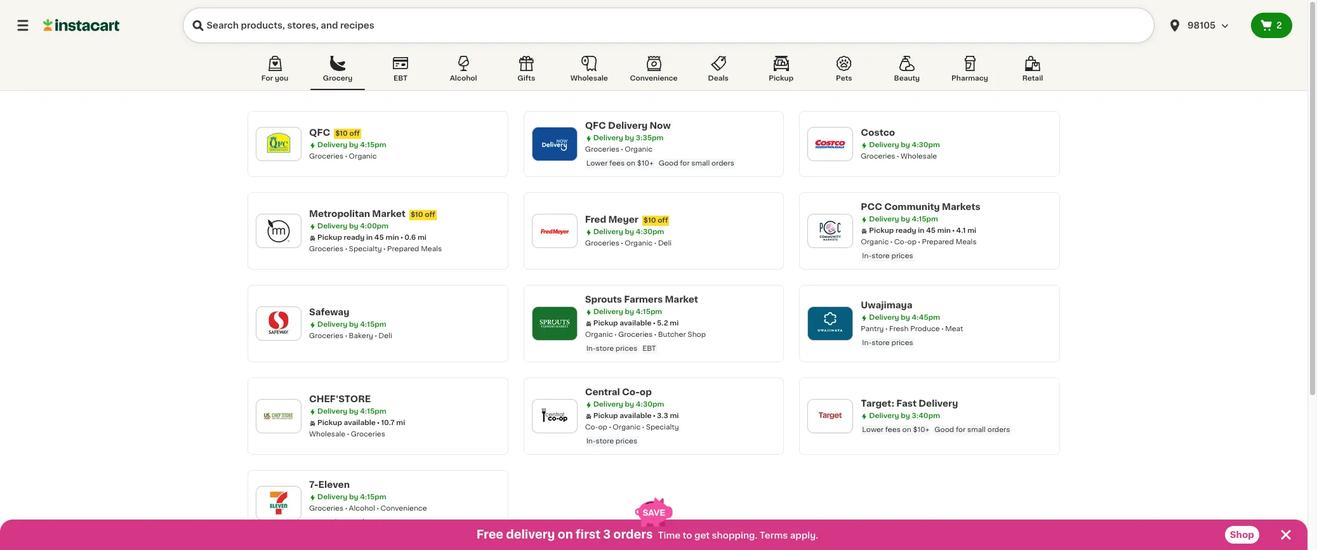 Task type: vqa. For each thing, say whether or not it's contained in the screenshot.
Target: Fast Delivery Logo
yes



Task type: locate. For each thing, give the bounding box(es) containing it.
deli down fred meyer $10 off
[[658, 240, 672, 247]]

1 horizontal spatial 45
[[927, 227, 936, 234]]

groceries up in-store prices ebt
[[619, 332, 653, 339]]

$10 for metropolitan
[[411, 211, 423, 218]]

0 vertical spatial $10+
[[638, 160, 654, 167]]

4:15pm for pcc community markets
[[912, 216, 939, 223]]

1 horizontal spatial alcohol
[[450, 75, 477, 82]]

0 horizontal spatial ready
[[344, 234, 365, 241]]

ebt down organic groceries butcher shop
[[643, 346, 656, 352]]

delivery by 4:15pm down 'community'
[[870, 216, 939, 223]]

you
[[275, 75, 289, 82]]

0 horizontal spatial for
[[680, 160, 690, 167]]

0 horizontal spatial groceries organic
[[309, 153, 377, 160]]

0 horizontal spatial qfc
[[309, 128, 330, 137]]

1 vertical spatial lower
[[863, 427, 884, 434]]

min left 4.1
[[938, 227, 951, 234]]

$10 up "0.6 mi"
[[411, 211, 423, 218]]

10.7 mi
[[381, 420, 405, 427]]

wholesale for wholesale groceries
[[309, 431, 346, 438]]

prices
[[892, 253, 914, 260], [892, 340, 914, 347], [616, 346, 638, 352], [616, 438, 638, 445]]

1 vertical spatial op
[[640, 388, 652, 397]]

mi for pcc
[[968, 227, 977, 234]]

0 horizontal spatial wholesale
[[309, 431, 346, 438]]

delivery down sprouts
[[594, 309, 624, 316]]

5.2 mi
[[657, 320, 679, 327]]

$10+ down 3:35pm
[[638, 160, 654, 167]]

wholesale button
[[562, 53, 617, 90]]

1 vertical spatial for
[[956, 427, 966, 434]]

$10 inside fred meyer $10 off
[[644, 217, 656, 224]]

delivery by 4:30pm for costco
[[870, 142, 941, 149]]

2 horizontal spatial fees
[[886, 427, 901, 434]]

by up "fresh"
[[901, 314, 911, 321]]

groceries down qfc $10 off
[[309, 153, 344, 160]]

0 horizontal spatial pickup ready in 45 min
[[318, 234, 399, 241]]

None search field
[[183, 8, 1155, 43]]

1 horizontal spatial lower fees on $10+ good for small orders
[[863, 427, 1011, 434]]

market
[[372, 210, 406, 218], [665, 295, 699, 304]]

delivery by 4:15pm for pcc community markets
[[870, 216, 939, 223]]

ebt
[[394, 75, 408, 82], [643, 346, 656, 352]]

2 horizontal spatial $10+
[[914, 427, 930, 434]]

$10+
[[638, 160, 654, 167], [914, 427, 930, 434], [361, 520, 378, 527]]

4:15pm for 7-eleven
[[360, 494, 386, 501]]

alcohol up lower fees on $10+
[[349, 506, 375, 513]]

pickup down central
[[594, 413, 618, 420]]

deli
[[658, 240, 672, 247], [379, 333, 392, 340]]

$10 inside metropolitan market $10 off
[[411, 211, 423, 218]]

min
[[938, 227, 951, 234], [386, 234, 399, 241]]

op down 'community'
[[908, 239, 917, 246]]

1 horizontal spatial off
[[425, 211, 435, 218]]

1 vertical spatial specialty
[[646, 424, 679, 431]]

uwajimaya
[[861, 301, 913, 310]]

groceries organic down delivery by 3:35pm
[[585, 146, 653, 153]]

1 vertical spatial shop
[[1231, 531, 1255, 540]]

organic down qfc $10 off
[[349, 153, 377, 160]]

delivery by 4:30pm
[[870, 142, 941, 149], [594, 229, 664, 236], [594, 401, 664, 408]]

in for specialty
[[366, 234, 373, 241]]

7-
[[309, 481, 319, 490]]

0 vertical spatial orders
[[712, 160, 735, 167]]

off up "0.6 mi"
[[425, 211, 435, 218]]

by for pcc community markets
[[901, 216, 911, 223]]

0 vertical spatial co-
[[895, 239, 908, 246]]

lower down target:
[[863, 427, 884, 434]]

specialty down 3.3
[[646, 424, 679, 431]]

0 horizontal spatial lower
[[311, 520, 332, 527]]

delivery down fred
[[594, 229, 624, 236]]

groceries down costco
[[861, 153, 896, 160]]

2 horizontal spatial co-
[[895, 239, 908, 246]]

community
[[885, 203, 940, 211]]

op down central
[[599, 424, 608, 431]]

0 horizontal spatial market
[[372, 210, 406, 218]]

1 horizontal spatial qfc
[[585, 121, 606, 130]]

0 horizontal spatial 45
[[375, 234, 384, 241]]

0 vertical spatial alcohol
[[450, 75, 477, 82]]

1 horizontal spatial shop
[[1231, 531, 1255, 540]]

off down grocery
[[350, 130, 360, 137]]

pickup ready in 45 min
[[870, 227, 951, 234], [318, 234, 399, 241]]

delivery down safeway
[[318, 321, 348, 328]]

0 horizontal spatial $10
[[335, 130, 348, 137]]

on down delivery by 3:40pm
[[903, 427, 912, 434]]

1 vertical spatial co-
[[622, 388, 640, 397]]

good
[[659, 160, 679, 167], [935, 427, 955, 434]]

in
[[919, 227, 925, 234], [366, 234, 373, 241]]

pickup down sprouts
[[594, 320, 618, 327]]

0 vertical spatial wholesale
[[571, 75, 608, 82]]

pickup down metropolitan
[[318, 234, 342, 241]]

delivery
[[608, 121, 648, 130], [594, 135, 624, 142], [318, 142, 348, 149], [870, 142, 900, 149], [870, 216, 900, 223], [318, 223, 348, 230], [594, 229, 624, 236], [594, 309, 624, 316], [870, 314, 900, 321], [318, 321, 348, 328], [919, 399, 959, 408], [594, 401, 624, 408], [318, 408, 348, 415], [870, 413, 900, 420], [318, 494, 348, 501]]

groceries
[[585, 146, 620, 153], [309, 153, 344, 160], [861, 153, 896, 160], [585, 240, 620, 247], [309, 246, 344, 253], [619, 332, 653, 339], [309, 333, 344, 340], [351, 431, 385, 438], [309, 506, 344, 513]]

groceries organic deli
[[585, 240, 672, 247]]

0 vertical spatial for
[[680, 160, 690, 167]]

in-store prices down organic co-op prepared meals
[[863, 253, 914, 260]]

0 vertical spatial in-store prices
[[863, 253, 914, 260]]

specialty
[[349, 246, 382, 253], [646, 424, 679, 431]]

available up organic groceries butcher shop
[[620, 320, 652, 327]]

pickup inside button
[[769, 75, 794, 82]]

free
[[477, 530, 504, 541]]

4.1 mi
[[957, 227, 977, 234]]

groceries organic down qfc $10 off
[[309, 153, 377, 160]]

2 horizontal spatial wholesale
[[901, 153, 938, 160]]

1 horizontal spatial $10
[[411, 211, 423, 218]]

2 vertical spatial 4:30pm
[[636, 401, 664, 408]]

1 vertical spatial alcohol
[[349, 506, 375, 513]]

by down central co-op
[[625, 401, 635, 408]]

7-eleven logo image
[[262, 487, 295, 520]]

0 horizontal spatial co-
[[585, 424, 599, 431]]

pickup
[[769, 75, 794, 82], [870, 227, 894, 234], [318, 234, 342, 241], [594, 320, 618, 327], [594, 413, 618, 420], [318, 420, 342, 427]]

delivery down target:
[[870, 413, 900, 420]]

delivery down eleven
[[318, 494, 348, 501]]

0 vertical spatial good
[[659, 160, 679, 167]]

by
[[625, 135, 635, 142], [349, 142, 359, 149], [901, 142, 911, 149], [901, 216, 911, 223], [349, 223, 359, 230], [625, 229, 635, 236], [625, 309, 635, 316], [901, 314, 911, 321], [349, 321, 359, 328], [625, 401, 635, 408], [349, 408, 359, 415], [901, 413, 911, 420], [349, 494, 359, 501]]

1 horizontal spatial groceries organic
[[585, 146, 653, 153]]

$10
[[335, 130, 348, 137], [411, 211, 423, 218], [644, 217, 656, 224]]

1 horizontal spatial prepared
[[922, 239, 954, 246]]

ready for specialty
[[344, 234, 365, 241]]

1 horizontal spatial in
[[919, 227, 925, 234]]

mi up butcher at the bottom
[[670, 320, 679, 327]]

co-
[[895, 239, 908, 246], [622, 388, 640, 397], [585, 424, 599, 431]]

pickup for sprouts farmers market
[[594, 320, 618, 327]]

organic down fred meyer $10 off
[[625, 240, 653, 247]]

ready down delivery by 4:00pm
[[344, 234, 365, 241]]

safeway logo image
[[262, 307, 295, 340]]

45 for 4:15pm
[[927, 227, 936, 234]]

by up groceries bakery deli
[[349, 321, 359, 328]]

wholesale inside button
[[571, 75, 608, 82]]

convenience
[[630, 75, 678, 82], [381, 506, 427, 513]]

lower fees on $10+ good for small orders down 3:35pm
[[587, 160, 735, 167]]

0 vertical spatial shop
[[688, 332, 706, 339]]

1 horizontal spatial convenience
[[630, 75, 678, 82]]

1 horizontal spatial min
[[938, 227, 951, 234]]

for
[[261, 75, 273, 82]]

co- right central
[[622, 388, 640, 397]]

ebt right grocery
[[394, 75, 408, 82]]

off inside fred meyer $10 off
[[658, 217, 668, 224]]

pantry fresh produce meat
[[861, 326, 964, 333]]

available
[[620, 320, 652, 327], [620, 413, 652, 420], [344, 420, 376, 427]]

gifts button
[[499, 53, 554, 90]]

4:30pm up 3.3
[[636, 401, 664, 408]]

delivery by 4:30pm down central co-op
[[594, 401, 664, 408]]

off
[[350, 130, 360, 137], [425, 211, 435, 218], [658, 217, 668, 224]]

2 horizontal spatial off
[[658, 217, 668, 224]]

alcohol
[[450, 75, 477, 82], [349, 506, 375, 513]]

pickup down pcc
[[870, 227, 894, 234]]

available for co-
[[620, 413, 652, 420]]

delivery down chef'store at the left bottom
[[318, 408, 348, 415]]

delivery by 4:15pm for 7-eleven
[[318, 494, 386, 501]]

pcc
[[861, 203, 883, 211]]

sprouts farmers market logo image
[[538, 307, 571, 340]]

45
[[927, 227, 936, 234], [375, 234, 384, 241]]

2 button
[[1252, 13, 1293, 38]]

deli right bakery
[[379, 333, 392, 340]]

1 vertical spatial orders
[[988, 427, 1011, 434]]

ready
[[896, 227, 917, 234], [344, 234, 365, 241]]

in-store prices down "fresh"
[[863, 340, 914, 347]]

pets button
[[817, 53, 872, 90]]

delivery for "sprouts farmers market logo"
[[594, 309, 624, 316]]

0 horizontal spatial ebt
[[394, 75, 408, 82]]

1 horizontal spatial ready
[[896, 227, 917, 234]]

pickup available for co-
[[594, 413, 652, 420]]

2 vertical spatial in-store prices
[[587, 438, 638, 445]]

1 horizontal spatial pickup ready in 45 min
[[870, 227, 951, 234]]

co- down 'community'
[[895, 239, 908, 246]]

3.3
[[657, 413, 669, 420]]

get
[[695, 532, 710, 540]]

fees down delivery by 3:40pm
[[886, 427, 901, 434]]

delivery for fred meyer logo
[[594, 229, 624, 236]]

co- for organic
[[895, 239, 908, 246]]

wholesale down chef'store at the left bottom
[[309, 431, 346, 438]]

2 vertical spatial op
[[599, 424, 608, 431]]

98105 button
[[1160, 8, 1252, 43], [1168, 8, 1244, 43]]

1 horizontal spatial ebt
[[643, 346, 656, 352]]

bakery
[[349, 333, 373, 340]]

delivery for qfc logo
[[318, 142, 348, 149]]

delivery by 4:30pm up the groceries organic deli
[[594, 229, 664, 236]]

lower
[[587, 160, 608, 167], [863, 427, 884, 434], [311, 520, 332, 527]]

1 vertical spatial small
[[968, 427, 986, 434]]

groceries wholesale
[[861, 153, 938, 160]]

$10 down grocery
[[335, 130, 348, 137]]

delivery by 4:00pm
[[318, 223, 389, 230]]

organic up in-store prices ebt
[[585, 332, 613, 339]]

0 horizontal spatial convenience
[[381, 506, 427, 513]]

store down the co-op organic specialty
[[596, 438, 614, 445]]

good down 3:40pm
[[935, 427, 955, 434]]

save image
[[635, 498, 673, 527]]

delivery down qfc delivery now
[[594, 135, 624, 142]]

1 horizontal spatial op
[[640, 388, 652, 397]]

by down 'community'
[[901, 216, 911, 223]]

in- down 'pantry' on the bottom of page
[[863, 340, 872, 347]]

0 horizontal spatial $10+
[[361, 520, 378, 527]]

qfc up delivery by 3:35pm
[[585, 121, 606, 130]]

0 vertical spatial delivery by 4:30pm
[[870, 142, 941, 149]]

off inside metropolitan market $10 off
[[425, 211, 435, 218]]

meals
[[956, 239, 977, 246], [421, 246, 442, 253]]

0 vertical spatial op
[[908, 239, 917, 246]]

by down metropolitan
[[349, 223, 359, 230]]

in down 4:00pm
[[366, 234, 373, 241]]

delivery down metropolitan
[[318, 223, 348, 230]]

0 horizontal spatial good
[[659, 160, 679, 167]]

qfc for qfc delivery now
[[585, 121, 606, 130]]

ready for co-
[[896, 227, 917, 234]]

delivery by 4:15pm for chef'store
[[318, 408, 386, 415]]

lower fees on $10+ good for small orders down 3:40pm
[[863, 427, 1011, 434]]

1 horizontal spatial co-
[[622, 388, 640, 397]]

off for fred
[[658, 217, 668, 224]]

1 horizontal spatial wholesale
[[571, 75, 608, 82]]

pickup for pcc community markets
[[870, 227, 894, 234]]

co- down central
[[585, 424, 599, 431]]

op
[[908, 239, 917, 246], [640, 388, 652, 397], [599, 424, 608, 431]]

delivery by 4:15pm down sprouts farmers market
[[594, 309, 663, 316]]

fresh
[[890, 326, 909, 333]]

0 vertical spatial deli
[[658, 240, 672, 247]]

store
[[872, 253, 890, 260], [872, 340, 890, 347], [596, 346, 614, 352], [596, 438, 614, 445]]

0 horizontal spatial in
[[366, 234, 373, 241]]

by for sprouts farmers market
[[625, 309, 635, 316]]

mi for central
[[670, 413, 679, 420]]

2 vertical spatial fees
[[334, 520, 349, 527]]

fees
[[610, 160, 625, 167], [886, 427, 901, 434], [334, 520, 349, 527]]

wholesale up qfc delivery now
[[571, 75, 608, 82]]

deli for groceries organic deli
[[658, 240, 672, 247]]

1 horizontal spatial meals
[[956, 239, 977, 246]]

pickup ready in 45 min for 4:00pm
[[318, 234, 399, 241]]

min left 0.6
[[386, 234, 399, 241]]

0 vertical spatial fees
[[610, 160, 625, 167]]

in-store prices
[[863, 253, 914, 260], [863, 340, 914, 347], [587, 438, 638, 445]]

lower fees on $10+ good for small orders
[[587, 160, 735, 167], [863, 427, 1011, 434]]

1 vertical spatial wholesale
[[901, 153, 938, 160]]

mi
[[968, 227, 977, 234], [418, 234, 427, 241], [670, 320, 679, 327], [670, 413, 679, 420], [397, 420, 405, 427]]

0 horizontal spatial specialty
[[349, 246, 382, 253]]

groceries down safeway
[[309, 333, 344, 340]]

convenience inside button
[[630, 75, 678, 82]]

available up the co-op organic specialty
[[620, 413, 652, 420]]

45 up groceries specialty prepared meals
[[375, 234, 384, 241]]

in-store prices down the co-op organic specialty
[[587, 438, 638, 445]]

market up 4:00pm
[[372, 210, 406, 218]]

delivery for safeway logo
[[318, 321, 348, 328]]

on down delivery by 3:35pm
[[627, 160, 636, 167]]

op up the co-op organic specialty
[[640, 388, 652, 397]]

0 vertical spatial lower
[[587, 160, 608, 167]]

45 up organic co-op prepared meals
[[927, 227, 936, 234]]

meals down the 4.1 mi
[[956, 239, 977, 246]]

prepared down 0.6
[[387, 246, 419, 253]]

in- down pcc
[[863, 253, 872, 260]]

beauty button
[[880, 53, 935, 90]]

delivery up 3:40pm
[[919, 399, 959, 408]]

target:
[[861, 399, 895, 408]]

1 horizontal spatial deli
[[658, 240, 672, 247]]

in up organic co-op prepared meals
[[919, 227, 925, 234]]

on
[[627, 160, 636, 167], [903, 427, 912, 434], [351, 520, 360, 527], [558, 530, 573, 541]]

by up groceries alcohol convenience
[[349, 494, 359, 501]]

7-eleven
[[309, 481, 350, 490]]

co- for central
[[622, 388, 640, 397]]

by for chef'store
[[349, 408, 359, 415]]

0 vertical spatial ebt
[[394, 75, 408, 82]]

delivery by 4:15pm
[[318, 142, 386, 149], [870, 216, 939, 223], [594, 309, 663, 316], [318, 321, 386, 328], [318, 408, 386, 415], [318, 494, 386, 501]]

1 horizontal spatial specialty
[[646, 424, 679, 431]]

0 vertical spatial lower fees on $10+ good for small orders
[[587, 160, 735, 167]]

alcohol left 'gifts'
[[450, 75, 477, 82]]

2 horizontal spatial $10
[[644, 217, 656, 224]]

by down qfc delivery now
[[625, 135, 635, 142]]

4:15pm for sprouts farmers market
[[636, 309, 663, 316]]

meals down "0.6 mi"
[[421, 246, 442, 253]]

in-store prices ebt
[[587, 346, 656, 352]]

lower down 7-
[[311, 520, 332, 527]]

0 vertical spatial specialty
[[349, 246, 382, 253]]

groceries organic for 3:35pm
[[585, 146, 653, 153]]

pantry
[[861, 326, 884, 333]]

available for farmers
[[620, 320, 652, 327]]

1 horizontal spatial fees
[[610, 160, 625, 167]]

co-op organic specialty
[[585, 424, 679, 431]]

0 horizontal spatial meals
[[421, 246, 442, 253]]

4:30pm up the groceries organic deli
[[636, 229, 664, 236]]

organic co-op prepared meals
[[861, 239, 977, 246]]

shop
[[688, 332, 706, 339], [1231, 531, 1255, 540]]

2 horizontal spatial op
[[908, 239, 917, 246]]

pickup ready in 45 min down delivery by 4:00pm
[[318, 234, 399, 241]]

delivery down pcc
[[870, 216, 900, 223]]

for you
[[261, 75, 289, 82]]

delivery by 4:30pm up groceries wholesale
[[870, 142, 941, 149]]

pickup up wholesale groceries
[[318, 420, 342, 427]]

1 vertical spatial convenience
[[381, 506, 427, 513]]

pickup available up the co-op organic specialty
[[594, 413, 652, 420]]

0 vertical spatial convenience
[[630, 75, 678, 82]]

shop left close icon on the bottom right of the page
[[1231, 531, 1255, 540]]



Task type: describe. For each thing, give the bounding box(es) containing it.
wholesale for wholesale
[[571, 75, 608, 82]]

for you button
[[248, 53, 302, 90]]

groceries up lower fees on $10+
[[309, 506, 344, 513]]

qfc for qfc $10 off
[[309, 128, 330, 137]]

2 98105 button from the left
[[1168, 8, 1244, 43]]

pickup ready in 45 min for 4:15pm
[[870, 227, 951, 234]]

target: fast delivery logo image
[[814, 400, 847, 433]]

organic down pcc
[[861, 239, 889, 246]]

prices down the co-op organic specialty
[[616, 438, 638, 445]]

grocery
[[323, 75, 353, 82]]

meat
[[946, 326, 964, 333]]

available up wholesale groceries
[[344, 420, 376, 427]]

now
[[650, 121, 671, 130]]

1 vertical spatial ebt
[[643, 346, 656, 352]]

by up the groceries organic deli
[[625, 229, 635, 236]]

safeway
[[309, 308, 350, 317]]

meyer
[[609, 215, 639, 224]]

1 vertical spatial delivery by 4:30pm
[[594, 229, 664, 236]]

delivery by 4:30pm for central co-op
[[594, 401, 664, 408]]

1 horizontal spatial $10+
[[638, 160, 654, 167]]

by for 7-eleven
[[349, 494, 359, 501]]

delivery by 4:15pm for safeway
[[318, 321, 386, 328]]

delivery for metropolitan market logo
[[318, 223, 348, 230]]

farmers
[[624, 295, 663, 304]]

chef'store
[[309, 395, 371, 404]]

central co-op logo image
[[538, 400, 571, 433]]

3:40pm
[[912, 413, 941, 420]]

pets
[[836, 75, 853, 82]]

delivery up delivery by 3:35pm
[[608, 121, 648, 130]]

on left first
[[558, 530, 573, 541]]

ebt inside button
[[394, 75, 408, 82]]

0 horizontal spatial alcohol
[[349, 506, 375, 513]]

0 horizontal spatial shop
[[688, 332, 706, 339]]

sprouts
[[585, 295, 622, 304]]

4:00pm
[[360, 223, 389, 230]]

mi right 0.6
[[418, 234, 427, 241]]

pickup for central co-op
[[594, 413, 618, 420]]

0 horizontal spatial small
[[692, 160, 710, 167]]

metropolitan
[[309, 210, 370, 218]]

on down groceries alcohol convenience
[[351, 520, 360, 527]]

sprouts farmers market
[[585, 295, 699, 304]]

in- up central
[[587, 346, 596, 352]]

time
[[658, 532, 681, 540]]

0 horizontal spatial prepared
[[387, 246, 419, 253]]

delivery by 4:45pm
[[870, 314, 941, 321]]

pharmacy
[[952, 75, 989, 82]]

0 horizontal spatial fees
[[334, 520, 349, 527]]

1 vertical spatial fees
[[886, 427, 901, 434]]

by for uwajimaya
[[901, 314, 911, 321]]

to
[[683, 532, 693, 540]]

op for organic
[[908, 239, 917, 246]]

in-store prices for pcc community markets
[[863, 253, 914, 260]]

3
[[604, 530, 611, 541]]

1 horizontal spatial good
[[935, 427, 955, 434]]

store down 'pantry' on the bottom of page
[[872, 340, 890, 347]]

fred meyer logo image
[[538, 215, 571, 248]]

groceries down delivery by 3:35pm
[[585, 146, 620, 153]]

5.2
[[657, 320, 669, 327]]

ebt button
[[374, 53, 428, 90]]

by for target: fast delivery
[[901, 413, 911, 420]]

shop categories tab list
[[248, 53, 1061, 90]]

butcher
[[658, 332, 686, 339]]

convenience button
[[625, 53, 683, 90]]

1 horizontal spatial for
[[956, 427, 966, 434]]

central co-op
[[585, 388, 652, 397]]

delivery for the pcc community markets logo
[[870, 216, 900, 223]]

uwajimaya logo image
[[814, 307, 847, 340]]

0 horizontal spatial lower fees on $10+ good for small orders
[[587, 160, 735, 167]]

0 horizontal spatial orders
[[614, 530, 653, 541]]

instacart image
[[43, 18, 119, 33]]

1 horizontal spatial market
[[665, 295, 699, 304]]

4:15pm for chef'store
[[360, 408, 386, 415]]

$10 inside qfc $10 off
[[335, 130, 348, 137]]

target: fast delivery
[[861, 399, 959, 408]]

costco
[[861, 128, 896, 137]]

pickup available up wholesale groceries
[[318, 420, 376, 427]]

chef'store logo image
[[262, 400, 295, 433]]

delivery for costco logo
[[870, 142, 900, 149]]

4:30pm for costco
[[912, 142, 941, 149]]

2 vertical spatial lower
[[311, 520, 332, 527]]

4:15pm for safeway
[[360, 321, 386, 328]]

delivery for target: fast delivery logo
[[870, 413, 900, 420]]

pickup available for farmers
[[594, 320, 652, 327]]

metropolitan market logo image
[[262, 215, 295, 248]]

organic groceries butcher shop
[[585, 332, 706, 339]]

delivery by 4:15pm down qfc $10 off
[[318, 142, 386, 149]]

delivery for uwajimaya logo
[[870, 314, 900, 321]]

apply.
[[791, 532, 819, 540]]

shop button
[[1226, 527, 1260, 544]]

delivery
[[506, 530, 555, 541]]

groceries alcohol convenience
[[309, 506, 427, 513]]

2 vertical spatial $10+
[[361, 520, 378, 527]]

prices down "fresh"
[[892, 340, 914, 347]]

deals button
[[691, 53, 746, 90]]

pharmacy button
[[943, 53, 998, 90]]

1 98105 button from the left
[[1160, 8, 1252, 43]]

fast
[[897, 399, 917, 408]]

groceries organic for 4:15pm
[[309, 153, 377, 160]]

Search field
[[183, 8, 1155, 43]]

$10 for fred
[[644, 217, 656, 224]]

1 vertical spatial 4:30pm
[[636, 229, 664, 236]]

2 horizontal spatial lower
[[863, 427, 884, 434]]

2 vertical spatial co-
[[585, 424, 599, 431]]

alcohol button
[[436, 53, 491, 90]]

store down organic co-op prepared meals
[[872, 253, 890, 260]]

deals
[[708, 75, 729, 82]]

45 for 4:00pm
[[375, 234, 384, 241]]

lower fees on $10+
[[311, 520, 378, 527]]

98105
[[1188, 21, 1216, 30]]

0 horizontal spatial op
[[599, 424, 608, 431]]

groceries down fred
[[585, 240, 620, 247]]

1 horizontal spatial orders
[[712, 160, 735, 167]]

delivery by 3:35pm
[[594, 135, 664, 142]]

fred
[[585, 215, 607, 224]]

in- down the co-op organic specialty
[[587, 438, 596, 445]]

1 vertical spatial in-store prices
[[863, 340, 914, 347]]

pickup for chef'store
[[318, 420, 342, 427]]

groceries down the 10.7
[[351, 431, 385, 438]]

mi for sprouts
[[670, 320, 679, 327]]

1 vertical spatial $10+
[[914, 427, 930, 434]]

close image
[[1279, 528, 1294, 543]]

grocery button
[[311, 53, 365, 90]]

delivery by 4:15pm for sprouts farmers market
[[594, 309, 663, 316]]

delivery for 7-eleven logo
[[318, 494, 348, 501]]

fred meyer $10 off
[[585, 215, 668, 224]]

free delivery on first 3 orders time to get shopping. terms apply.
[[477, 530, 819, 541]]

shopping.
[[712, 532, 758, 540]]

10.7
[[381, 420, 395, 427]]

0 vertical spatial market
[[372, 210, 406, 218]]

1 horizontal spatial lower
[[587, 160, 608, 167]]

by down qfc $10 off
[[349, 142, 359, 149]]

alcohol inside 'button'
[[450, 75, 477, 82]]

groceries specialty prepared meals
[[309, 246, 442, 253]]

min for 4:00pm
[[386, 234, 399, 241]]

delivery for chef'store logo
[[318, 408, 348, 415]]

qfc delivery now logo image
[[538, 128, 571, 161]]

pcc community markets
[[861, 203, 981, 211]]

terms
[[760, 532, 788, 540]]

1 vertical spatial lower fees on $10+ good for small orders
[[863, 427, 1011, 434]]

pcc community markets logo image
[[814, 215, 847, 248]]

4.1
[[957, 227, 966, 234]]

in-store prices for central co-op
[[587, 438, 638, 445]]

by for qfc delivery now
[[625, 135, 635, 142]]

organic down central co-op
[[613, 424, 641, 431]]

gifts
[[518, 75, 536, 82]]

by for central co-op
[[625, 401, 635, 408]]

pickup button
[[754, 53, 809, 90]]

3.3 mi
[[657, 413, 679, 420]]

costco logo image
[[814, 128, 847, 161]]

prices down organic co-op prepared meals
[[892, 253, 914, 260]]

3:35pm
[[636, 135, 664, 142]]

mi right the 10.7
[[397, 420, 405, 427]]

store down organic groceries butcher shop
[[596, 346, 614, 352]]

qfc logo image
[[262, 128, 295, 161]]

groceries bakery deli
[[309, 333, 392, 340]]

groceries down delivery by 4:00pm
[[309, 246, 344, 253]]

4:30pm for central co-op
[[636, 401, 664, 408]]

0.6 mi
[[405, 234, 427, 241]]

4:45pm
[[912, 314, 941, 321]]

metropolitan market $10 off
[[309, 210, 435, 218]]

min for 4:15pm
[[938, 227, 951, 234]]

0.6
[[405, 234, 416, 241]]

retail button
[[1006, 53, 1061, 90]]

delivery by 3:40pm
[[870, 413, 941, 420]]

deli for groceries bakery deli
[[379, 333, 392, 340]]

retail
[[1023, 75, 1044, 82]]

qfc delivery now
[[585, 121, 671, 130]]

qfc $10 off
[[309, 128, 360, 137]]

central
[[585, 388, 620, 397]]

first
[[576, 530, 601, 541]]

off inside qfc $10 off
[[350, 130, 360, 137]]

delivery for central co-op logo
[[594, 401, 624, 408]]

by for safeway
[[349, 321, 359, 328]]

in for co-op
[[919, 227, 925, 234]]

eleven
[[319, 481, 350, 490]]

off for metropolitan
[[425, 211, 435, 218]]

shop inside button
[[1231, 531, 1255, 540]]

prices down organic groceries butcher shop
[[616, 346, 638, 352]]

organic down delivery by 3:35pm
[[625, 146, 653, 153]]

beauty
[[895, 75, 920, 82]]

2
[[1277, 21, 1283, 30]]

wholesale groceries
[[309, 431, 385, 438]]

by for costco
[[901, 142, 911, 149]]

op for central
[[640, 388, 652, 397]]

markets
[[942, 203, 981, 211]]

delivery for qfc delivery now logo
[[594, 135, 624, 142]]



